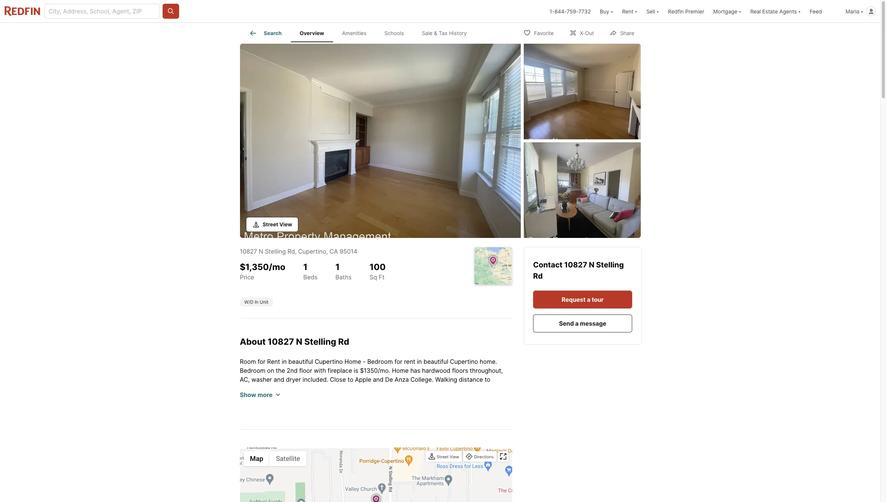 Task type: vqa. For each thing, say whether or not it's contained in the screenshot.
dryer
yes



Task type: describe. For each thing, give the bounding box(es) containing it.
schedule
[[240, 403, 265, 410]]

1 horizontal spatial bedroom
[[367, 358, 393, 366]]

map button
[[244, 452, 270, 466]]

$50
[[303, 412, 315, 419]]

cleaning
[[412, 385, 436, 392]]

search link
[[249, 29, 282, 38]]

rent ▾
[[622, 8, 637, 14]]

hardwood
[[422, 367, 450, 374]]

to down the throughout,
[[485, 376, 490, 383]]

$50/mo
[[350, 394, 372, 401]]

mortgage ▾
[[713, 8, 741, 14]]

sale & tax history tab
[[413, 24, 476, 42]]

positive
[[358, 421, 381, 428]]

rent inside room for rent in beautiful cupertino home - bedroom for rent in beautiful cupertino home. bedroom on the 2nd floor with fireplace is $1350/mo. home has hardwood floors throughout, ac, washer and dryer included. close to apple and de anza college. walking distance to homestead high school. shared common areas and utilities, cleaning and internet services. garage parking available for additional $50/mo please click https://showdigs.co/ursvy6 to schedule a viewing. no smoking fireplace is non operational and for decorative purposes only month to month lease $50 application fee for all applicants over 18. must have 700+ credit score, no evictions, bankruptcies, or liens positive current landlord reference must make at least 3x the monthly rent
[[267, 358, 280, 366]]

mortgage
[[713, 8, 737, 14]]

stelling for 10827 n stelling rd , cupertino , ca 95014
[[265, 248, 286, 255]]

schools
[[384, 30, 404, 36]]

buy ▾ button
[[600, 0, 613, 22]]

0 vertical spatial view
[[279, 221, 292, 228]]

2 vertical spatial n
[[296, 337, 302, 347]]

feed
[[810, 8, 822, 14]]

cupertino up the floors
[[450, 358, 478, 366]]

City, Address, School, Agent, ZIP search field
[[44, 4, 160, 19]]

0 horizontal spatial bedroom
[[240, 367, 265, 374]]

liens
[[344, 421, 357, 428]]

send a message button
[[533, 315, 632, 333]]

please
[[374, 394, 392, 401]]

apple
[[355, 376, 371, 383]]

parking
[[262, 394, 283, 401]]

redfin premier button
[[663, 0, 709, 22]]

more
[[258, 391, 273, 399]]

street for leftmost street view button
[[263, 221, 278, 228]]

schools tab
[[375, 24, 413, 42]]

x-out
[[580, 30, 594, 36]]

2 in from the left
[[417, 358, 422, 366]]

all
[[370, 412, 376, 419]]

shared
[[311, 385, 331, 392]]

to up no
[[260, 412, 265, 419]]

▾ for buy ▾
[[611, 8, 613, 14]]

request a tour button
[[533, 291, 632, 309]]

w/d in unit
[[244, 299, 268, 305]]

applicants
[[378, 412, 407, 419]]

least
[[497, 421, 511, 428]]

current
[[382, 421, 403, 428]]

0 horizontal spatial street view button
[[246, 217, 298, 232]]

100 sq ft
[[370, 262, 386, 281]]

to down services. at the bottom right of the page
[[490, 394, 495, 401]]

stelling for 10827 n stelling rd
[[596, 261, 624, 270]]

overview tab
[[291, 24, 333, 42]]

amenities
[[342, 30, 366, 36]]

areas
[[359, 385, 375, 392]]

walking
[[435, 376, 457, 383]]

rent inside dropdown button
[[622, 8, 633, 14]]

evictions,
[[268, 421, 295, 428]]

rd for 10827 n stelling rd
[[533, 272, 543, 281]]

redfin premier
[[668, 8, 704, 14]]

1 beautiful from the left
[[288, 358, 313, 366]]

0 horizontal spatial home
[[344, 358, 361, 366]]

rent ▾ button
[[618, 0, 642, 22]]

for left all
[[360, 412, 368, 419]]

and up over
[[412, 403, 423, 410]]

sell ▾ button
[[646, 0, 659, 22]]

available
[[285, 394, 309, 401]]

maria ▾
[[846, 8, 863, 14]]

mortgage ▾ button
[[713, 0, 741, 22]]

for up 18.
[[425, 403, 432, 410]]

2nd
[[287, 367, 298, 374]]

menu bar containing map
[[244, 452, 306, 466]]

map entry image
[[474, 247, 512, 285]]

1 horizontal spatial street view button
[[427, 452, 461, 462]]

10827 for 10827 n stelling rd
[[564, 261, 587, 270]]

10827 n stelling rd
[[533, 261, 624, 281]]

overview
[[300, 30, 324, 36]]

$1350/mo.
[[360, 367, 390, 374]]

additional
[[321, 394, 348, 401]]

18.
[[422, 412, 430, 419]]

satellite
[[276, 455, 300, 463]]

college.
[[410, 376, 433, 383]]

at
[[490, 421, 496, 428]]

tour
[[591, 296, 603, 304]]

a for request
[[587, 296, 590, 304]]

make
[[473, 421, 488, 428]]

rent ▾ button
[[622, 0, 637, 22]]

on
[[267, 367, 274, 374]]

and up high
[[274, 376, 284, 383]]

about
[[240, 337, 266, 347]]

n for 10827 n stelling rd
[[589, 261, 594, 270]]

1 vertical spatial home
[[392, 367, 409, 374]]

submit search image
[[167, 7, 175, 15]]

10827 for 10827 n stelling rd , cupertino , ca 95014
[[240, 248, 257, 255]]

unit
[[260, 299, 268, 305]]

1 horizontal spatial must
[[457, 421, 472, 428]]

real estate agents ▾ button
[[746, 0, 805, 22]]

street for the rightmost street view button
[[437, 454, 448, 460]]

utilities,
[[389, 385, 410, 392]]

to up common
[[348, 376, 353, 383]]

rd for 10827 n stelling rd , cupertino , ca 95014
[[287, 248, 295, 255]]

1 vertical spatial the
[[249, 430, 258, 437]]

beds
[[303, 274, 318, 281]]

anza
[[395, 376, 409, 383]]

1 horizontal spatial stelling
[[304, 337, 336, 347]]

0 vertical spatial street view
[[263, 221, 292, 228]]

reference
[[429, 421, 456, 428]]

show more
[[240, 391, 273, 399]]

garage
[[240, 394, 260, 401]]

n for 10827 n stelling rd , cupertino , ca 95014
[[259, 248, 263, 255]]

floor
[[299, 367, 312, 374]]

1-844-759-7732
[[550, 8, 591, 14]]

request
[[561, 296, 585, 304]]

1 horizontal spatial is
[[360, 403, 365, 410]]

de
[[385, 376, 393, 383]]



Task type: locate. For each thing, give the bounding box(es) containing it.
1 vertical spatial street view
[[437, 454, 459, 460]]

▾ right sell
[[657, 8, 659, 14]]

0 horizontal spatial rd
[[287, 248, 295, 255]]

a down parking
[[267, 403, 270, 410]]

0 horizontal spatial the
[[249, 430, 258, 437]]

in
[[282, 358, 287, 366], [417, 358, 422, 366]]

10827 right about
[[268, 337, 294, 347]]

application
[[316, 412, 348, 419]]

send a message
[[559, 320, 606, 327]]

1 horizontal spatial street view
[[437, 454, 459, 460]]

4 ▾ from the left
[[739, 8, 741, 14]]

0 horizontal spatial n
[[259, 248, 263, 255]]

real estate agents ▾
[[750, 8, 801, 14]]

1 vertical spatial must
[[457, 421, 472, 428]]

services.
[[473, 385, 499, 392]]

a right send
[[575, 320, 578, 327]]

1 vertical spatial a
[[575, 320, 578, 327]]

home left the -
[[344, 358, 361, 366]]

0 horizontal spatial a
[[267, 403, 270, 410]]

0 vertical spatial rent
[[622, 8, 633, 14]]

share button
[[603, 25, 641, 40]]

must up reference
[[432, 412, 446, 419]]

0 horizontal spatial street view
[[263, 221, 292, 228]]

0 horizontal spatial in
[[282, 358, 287, 366]]

1 vertical spatial n
[[589, 261, 594, 270]]

history
[[449, 30, 467, 36]]

price
[[240, 274, 254, 281]]

2 ▾ from the left
[[635, 8, 637, 14]]

high
[[274, 385, 287, 392]]

in up has on the left bottom
[[417, 358, 422, 366]]

1 vertical spatial rent
[[267, 358, 280, 366]]

1 up beds
[[303, 262, 307, 273]]

0 vertical spatial 10827
[[240, 248, 257, 255]]

1 inside '1 baths'
[[335, 262, 340, 273]]

1 horizontal spatial 10827
[[268, 337, 294, 347]]

w/d
[[244, 299, 253, 305]]

2 vertical spatial 10827
[[268, 337, 294, 347]]

1
[[303, 262, 307, 273], [335, 262, 340, 273]]

1 horizontal spatial rent
[[622, 8, 633, 14]]

0 horizontal spatial must
[[432, 412, 446, 419]]

stelling up tour
[[596, 261, 624, 270]]

0 horizontal spatial rent
[[267, 358, 280, 366]]

tax
[[439, 30, 447, 36]]

for up anza
[[394, 358, 402, 366]]

cupertino for home
[[315, 358, 343, 366]]

the
[[276, 367, 285, 374], [249, 430, 258, 437]]

a inside send a message button
[[575, 320, 578, 327]]

1 inside '1 beds'
[[303, 262, 307, 273]]

directions
[[474, 454, 494, 460]]

0 horizontal spatial stelling
[[265, 248, 286, 255]]

and up please
[[376, 385, 387, 392]]

month up the score,
[[240, 412, 258, 419]]

the right 3x
[[249, 430, 258, 437]]

0 horizontal spatial is
[[354, 367, 358, 374]]

0 vertical spatial rd
[[287, 248, 295, 255]]

▾ for rent ▾
[[635, 8, 637, 14]]

out
[[585, 30, 594, 36]]

for right room
[[258, 358, 265, 366]]

1 horizontal spatial n
[[296, 337, 302, 347]]

sell ▾
[[646, 8, 659, 14]]

rd inside 10827 n stelling rd
[[533, 272, 543, 281]]

▾ left sell
[[635, 8, 637, 14]]

over
[[408, 412, 421, 419]]

must down 700+
[[457, 421, 472, 428]]

show
[[240, 391, 256, 399]]

2 month from the left
[[267, 412, 285, 419]]

759-
[[567, 8, 578, 14]]

1 , from the left
[[295, 248, 297, 255]]

map region
[[196, 402, 579, 502]]

2 horizontal spatial 10827
[[564, 261, 587, 270]]

$1,350 /mo price
[[240, 262, 285, 281]]

bedroom down room
[[240, 367, 265, 374]]

cupertino up '1 beds'
[[298, 248, 326, 255]]

1 vertical spatial view
[[450, 454, 459, 460]]

premier
[[685, 8, 704, 14]]

0 vertical spatial home
[[344, 358, 361, 366]]

stelling inside 10827 n stelling rd
[[596, 261, 624, 270]]

2 , from the left
[[326, 248, 328, 255]]

no
[[259, 421, 266, 428]]

6 ▾ from the left
[[861, 8, 863, 14]]

cupertino up with in the left bottom of the page
[[315, 358, 343, 366]]

has
[[410, 367, 420, 374]]

bankruptcies,
[[296, 421, 335, 428]]

1 in from the left
[[282, 358, 287, 366]]

show more button
[[240, 391, 280, 400]]

amenities tab
[[333, 24, 375, 42]]

-
[[363, 358, 366, 366]]

a inside request a tour button
[[587, 296, 590, 304]]

in
[[255, 299, 258, 305]]

stelling up with in the left bottom of the page
[[304, 337, 336, 347]]

real estate agents ▾ link
[[750, 0, 801, 22]]

2 1 from the left
[[335, 262, 340, 273]]

2 horizontal spatial a
[[587, 296, 590, 304]]

10827 inside 10827 n stelling rd
[[564, 261, 587, 270]]

1 vertical spatial rent
[[284, 430, 295, 437]]

street view
[[263, 221, 292, 228], [437, 454, 459, 460]]

0 vertical spatial street
[[263, 221, 278, 228]]

decorative
[[434, 403, 464, 410]]

1 horizontal spatial home
[[392, 367, 409, 374]]

▾ for mortgage ▾
[[739, 8, 741, 14]]

1 horizontal spatial month
[[267, 412, 285, 419]]

washer
[[251, 376, 272, 383]]

1 for 1 beds
[[303, 262, 307, 273]]

maria
[[846, 8, 859, 14]]

street view up 10827 n stelling rd , cupertino , ca 95014
[[263, 221, 292, 228]]

1 for 1 baths
[[335, 262, 340, 273]]

n up tour
[[589, 261, 594, 270]]

▾ right buy at right
[[611, 8, 613, 14]]

is up apple
[[354, 367, 358, 374]]

/mo
[[269, 262, 285, 273]]

rent up has on the left bottom
[[404, 358, 415, 366]]

send
[[559, 320, 574, 327]]

0 vertical spatial bedroom
[[367, 358, 393, 366]]

0 vertical spatial stelling
[[265, 248, 286, 255]]

the right on
[[276, 367, 285, 374]]

buy
[[600, 8, 609, 14]]

1 month from the left
[[240, 412, 258, 419]]

&
[[434, 30, 437, 36]]

10827 n stelling rd , cupertino , ca 95014
[[240, 248, 357, 255]]

700+
[[463, 412, 478, 419]]

sell
[[646, 8, 655, 14]]

mortgage ▾ button
[[709, 0, 746, 22]]

tab list containing search
[[240, 23, 482, 42]]

sale
[[422, 30, 432, 36]]

is down the $50/mo
[[360, 403, 365, 410]]

1 beds
[[303, 262, 318, 281]]

n inside 10827 n stelling rd
[[589, 261, 594, 270]]

a inside room for rent in beautiful cupertino home - bedroom for rent in beautiful cupertino home. bedroom on the 2nd floor with fireplace is $1350/mo. home has hardwood floors throughout, ac, washer and dryer included. close to apple and de anza college. walking distance to homestead high school. shared common areas and utilities, cleaning and internet services. garage parking available for additional $50/mo please click https://showdigs.co/ursvy6 to schedule a viewing. no smoking fireplace is non operational and for decorative purposes only month to month lease $50 application fee for all applicants over 18. must have 700+ credit score, no evictions, bankruptcies, or liens positive current landlord reference must make at least 3x the monthly rent
[[267, 403, 270, 410]]

0 vertical spatial the
[[276, 367, 285, 374]]

1 ▾ from the left
[[611, 8, 613, 14]]

1 vertical spatial street view button
[[427, 452, 461, 462]]

1 horizontal spatial a
[[575, 320, 578, 327]]

1 horizontal spatial rent
[[404, 358, 415, 366]]

▾ for maria ▾
[[861, 8, 863, 14]]

95014
[[340, 248, 357, 255]]

distance
[[459, 376, 483, 383]]

https://showdigs.co/ursvy6
[[409, 394, 488, 401]]

rent up on
[[267, 358, 280, 366]]

1 vertical spatial is
[[360, 403, 365, 410]]

monthly
[[259, 430, 282, 437]]

image image
[[240, 44, 521, 238], [524, 44, 641, 139], [524, 142, 641, 238]]

1 vertical spatial bedroom
[[240, 367, 265, 374]]

month up evictions,
[[267, 412, 285, 419]]

0 horizontal spatial month
[[240, 412, 258, 419]]

1 horizontal spatial view
[[450, 454, 459, 460]]

beautiful up floor
[[288, 358, 313, 366]]

1 horizontal spatial ,
[[326, 248, 328, 255]]

for up smoking
[[311, 394, 319, 401]]

satellite button
[[270, 452, 306, 466]]

10827 up "request" at right bottom
[[564, 261, 587, 270]]

1 vertical spatial rd
[[533, 272, 543, 281]]

0 vertical spatial must
[[432, 412, 446, 419]]

0 horizontal spatial rent
[[284, 430, 295, 437]]

contact
[[533, 261, 564, 270]]

share
[[620, 30, 634, 36]]

viewing.
[[272, 403, 295, 410]]

0 vertical spatial rent
[[404, 358, 415, 366]]

about 10827 n stelling rd
[[240, 337, 349, 347]]

home up anza
[[392, 367, 409, 374]]

n up floor
[[296, 337, 302, 347]]

feed button
[[805, 0, 841, 22]]

in up dryer
[[282, 358, 287, 366]]

sale & tax history
[[422, 30, 467, 36]]

0 horizontal spatial 1
[[303, 262, 307, 273]]

purposes
[[466, 403, 492, 410]]

0 vertical spatial street view button
[[246, 217, 298, 232]]

5 ▾ from the left
[[798, 8, 801, 14]]

home.
[[480, 358, 497, 366]]

view left directions button
[[450, 454, 459, 460]]

sell ▾ button
[[642, 0, 663, 22]]

x-out button
[[563, 25, 600, 40]]

2 horizontal spatial n
[[589, 261, 594, 270]]

3x
[[240, 430, 247, 437]]

1 1 from the left
[[303, 262, 307, 273]]

buy ▾ button
[[595, 0, 618, 22]]

0 horizontal spatial 10827
[[240, 248, 257, 255]]

a left tour
[[587, 296, 590, 304]]

street view button
[[246, 217, 298, 232], [427, 452, 461, 462]]

1 vertical spatial 10827
[[564, 261, 587, 270]]

2 beautiful from the left
[[424, 358, 448, 366]]

cupertino for ,
[[298, 248, 326, 255]]

1 horizontal spatial 1
[[335, 262, 340, 273]]

1 horizontal spatial rd
[[338, 337, 349, 347]]

stelling up the /mo at left
[[265, 248, 286, 255]]

included.
[[303, 376, 328, 383]]

0 vertical spatial n
[[259, 248, 263, 255]]

1 vertical spatial stelling
[[596, 261, 624, 270]]

with
[[314, 367, 326, 374]]

menu bar
[[244, 452, 306, 466]]

1 vertical spatial street
[[437, 454, 448, 460]]

0 vertical spatial a
[[587, 296, 590, 304]]

rent right buy ▾
[[622, 8, 633, 14]]

and down $1350/mo.
[[373, 376, 383, 383]]

2 horizontal spatial stelling
[[596, 261, 624, 270]]

3 ▾ from the left
[[657, 8, 659, 14]]

0 horizontal spatial street
[[263, 221, 278, 228]]

view up 10827 n stelling rd , cupertino , ca 95014
[[279, 221, 292, 228]]

floors
[[452, 367, 468, 374]]

0 horizontal spatial beautiful
[[288, 358, 313, 366]]

2 vertical spatial stelling
[[304, 337, 336, 347]]

0 horizontal spatial view
[[279, 221, 292, 228]]

search
[[264, 30, 282, 36]]

1 horizontal spatial beautiful
[[424, 358, 448, 366]]

10827 up $1,350 at the left
[[240, 248, 257, 255]]

and down walking
[[437, 385, 448, 392]]

1 up baths
[[335, 262, 340, 273]]

2 vertical spatial a
[[267, 403, 270, 410]]

for sale std image
[[370, 495, 382, 502]]

tab list
[[240, 23, 482, 42]]

beautiful up hardwood
[[424, 358, 448, 366]]

2 vertical spatial rd
[[338, 337, 349, 347]]

homestead
[[240, 385, 272, 392]]

no
[[297, 403, 305, 410]]

ft
[[379, 274, 384, 281]]

street view left directions button
[[437, 454, 459, 460]]

a for send
[[575, 320, 578, 327]]

rent down evictions,
[[284, 430, 295, 437]]

or
[[336, 421, 342, 428]]

▾ right maria
[[861, 8, 863, 14]]

0 horizontal spatial ,
[[295, 248, 297, 255]]

1 baths
[[335, 262, 352, 281]]

0 vertical spatial is
[[354, 367, 358, 374]]

1 horizontal spatial in
[[417, 358, 422, 366]]

1 horizontal spatial the
[[276, 367, 285, 374]]

school.
[[289, 385, 310, 392]]

1-844-759-7732 link
[[550, 8, 591, 14]]

bedroom up $1350/mo.
[[367, 358, 393, 366]]

room
[[240, 358, 256, 366]]

▾ right 'agents'
[[798, 8, 801, 14]]

▾ for sell ▾
[[657, 8, 659, 14]]

rd
[[287, 248, 295, 255], [533, 272, 543, 281], [338, 337, 349, 347]]

beautiful
[[288, 358, 313, 366], [424, 358, 448, 366]]

7732
[[578, 8, 591, 14]]

fireplace
[[333, 403, 359, 410]]

2 horizontal spatial rd
[[533, 272, 543, 281]]

real
[[750, 8, 761, 14]]

1 horizontal spatial street
[[437, 454, 448, 460]]

n up $1,350 at the left
[[259, 248, 263, 255]]

▾ right mortgage
[[739, 8, 741, 14]]



